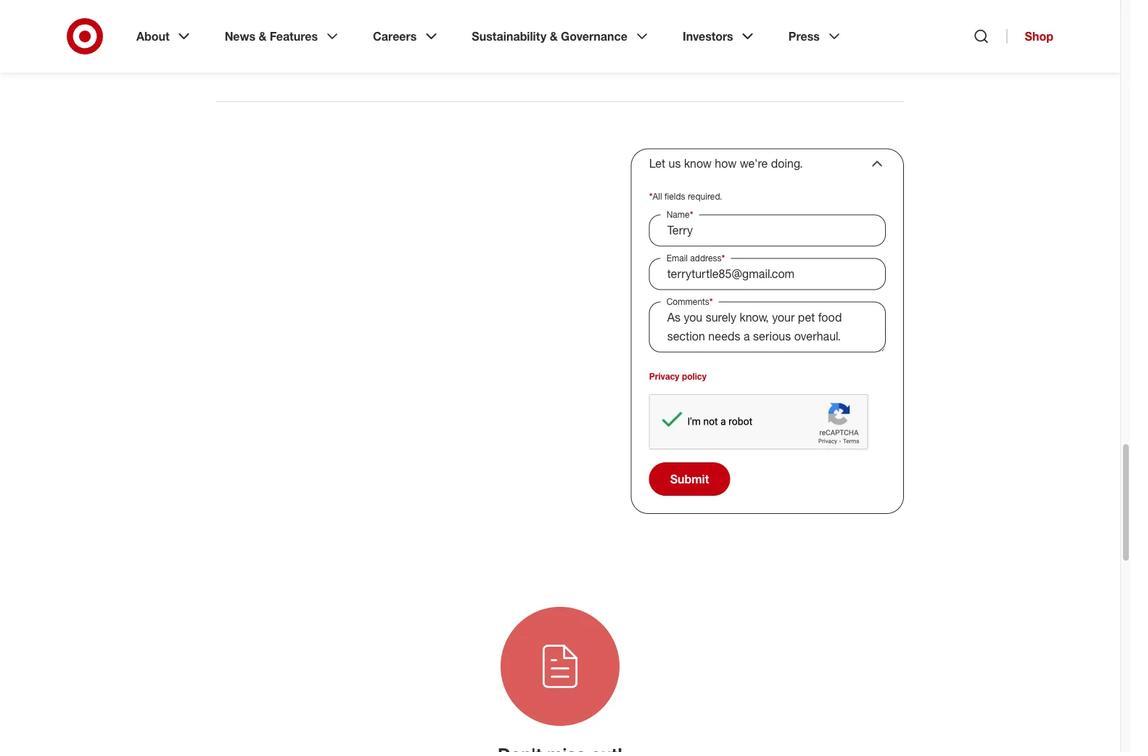 Task type: locate. For each thing, give the bounding box(es) containing it.
culture link
[[395, 37, 436, 51]]

team members
[[632, 37, 717, 51]]

community support
[[272, 37, 384, 51]]

category
[[781, 32, 858, 53]]

name *
[[667, 209, 694, 220]]

governance
[[561, 29, 628, 43]]

privacy policy link
[[649, 371, 707, 381]]

email
[[667, 253, 688, 263]]

0 horizontal spatial &
[[259, 29, 267, 43]]

support
[[339, 37, 384, 51]]

None email field
[[649, 258, 886, 290]]

* left fields
[[649, 191, 653, 202]]

supply
[[548, 37, 586, 51]]

None text field
[[649, 302, 886, 352]]

chain
[[589, 37, 621, 51]]

*
[[649, 191, 653, 202], [690, 209, 694, 220], [722, 253, 725, 263], [710, 296, 713, 307]]

community
[[272, 37, 336, 51]]

know
[[684, 156, 712, 171]]

sustainability & governance link
[[462, 17, 661, 55]]

news & features
[[225, 29, 318, 43]]

email address *
[[667, 253, 725, 263]]

None text field
[[649, 214, 886, 246]]

investors link
[[673, 17, 767, 55]]

doing.
[[771, 156, 803, 171]]

1 & from the left
[[259, 29, 267, 43]]

all
[[653, 191, 662, 202]]

team members link
[[632, 37, 717, 51]]

1 horizontal spatial &
[[550, 29, 558, 43]]

* all fields required.
[[649, 191, 722, 202]]

tags
[[216, 32, 254, 53]]

members
[[665, 37, 717, 51]]

comments *
[[667, 296, 713, 307]]

* down address
[[710, 296, 713, 307]]

* right email
[[722, 253, 725, 263]]

us
[[669, 156, 681, 171]]

2 & from the left
[[550, 29, 558, 43]]

* down * all fields required. on the right top of page
[[690, 209, 694, 220]]

let us know how we're doing. button
[[649, 155, 886, 172]]

holiday link
[[447, 37, 489, 51]]

&
[[259, 29, 267, 43], [550, 29, 558, 43]]

how
[[715, 156, 737, 171]]

shop
[[1025, 29, 1054, 43]]

submit button
[[649, 462, 730, 496]]

press link
[[779, 17, 854, 55]]

let
[[649, 156, 666, 171]]

fields
[[665, 191, 686, 202]]

stores
[[500, 37, 536, 51]]

careers
[[373, 29, 417, 43]]

culture
[[395, 37, 436, 51]]



Task type: describe. For each thing, give the bounding box(es) containing it.
features
[[270, 29, 318, 43]]

sustainability
[[472, 29, 547, 43]]

news & features link
[[215, 17, 351, 55]]

privacy policy
[[649, 371, 707, 381]]

name
[[667, 209, 690, 220]]

supply chain
[[548, 37, 621, 51]]

team
[[632, 37, 662, 51]]

shop link
[[1007, 29, 1054, 44]]

press
[[789, 29, 820, 43]]

submit
[[670, 472, 709, 486]]

investors
[[683, 29, 734, 43]]

comments
[[667, 296, 710, 307]]

we're
[[740, 156, 768, 171]]

& for features
[[259, 29, 267, 43]]

let us know how we're doing.
[[649, 156, 803, 171]]

about
[[136, 29, 170, 43]]

privacy
[[649, 371, 680, 381]]

stores link
[[500, 37, 536, 51]]

about link
[[126, 17, 203, 55]]

sustainability & governance
[[472, 29, 628, 43]]

supply chain link
[[548, 37, 621, 51]]

address
[[691, 253, 722, 263]]

& for governance
[[550, 29, 558, 43]]

news
[[225, 29, 256, 43]]

community support link
[[272, 37, 384, 51]]

policy
[[682, 371, 707, 381]]

holiday
[[447, 37, 489, 51]]

required.
[[688, 191, 722, 202]]

careers link
[[363, 17, 450, 55]]



Task type: vqa. For each thing, say whether or not it's contained in the screenshot.
Category
yes



